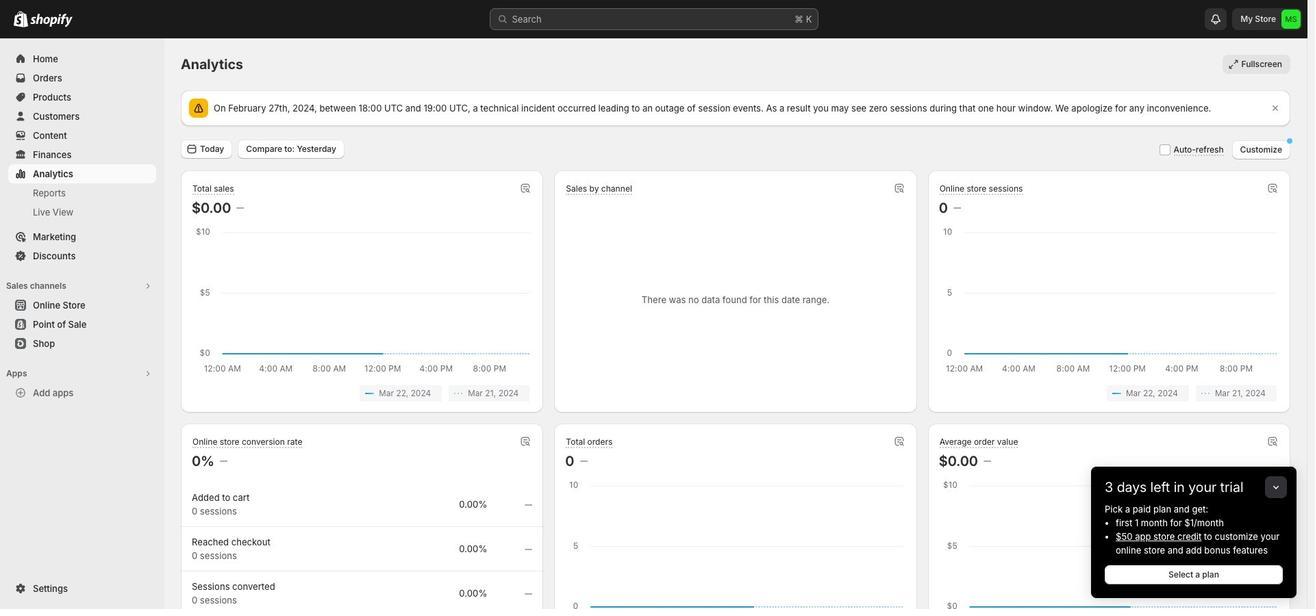 Task type: describe. For each thing, give the bounding box(es) containing it.
0 horizontal spatial shopify image
[[14, 11, 28, 27]]

1 horizontal spatial shopify image
[[30, 14, 73, 27]]

my store image
[[1282, 10, 1301, 29]]



Task type: locate. For each thing, give the bounding box(es) containing it.
list
[[195, 386, 530, 402], [942, 386, 1277, 402]]

shopify image
[[14, 11, 28, 27], [30, 14, 73, 27]]

1 list from the left
[[195, 386, 530, 402]]

2 list from the left
[[942, 386, 1277, 402]]

0 horizontal spatial list
[[195, 386, 530, 402]]

1 horizontal spatial list
[[942, 386, 1277, 402]]



Task type: vqa. For each thing, say whether or not it's contained in the screenshot.
text box
no



